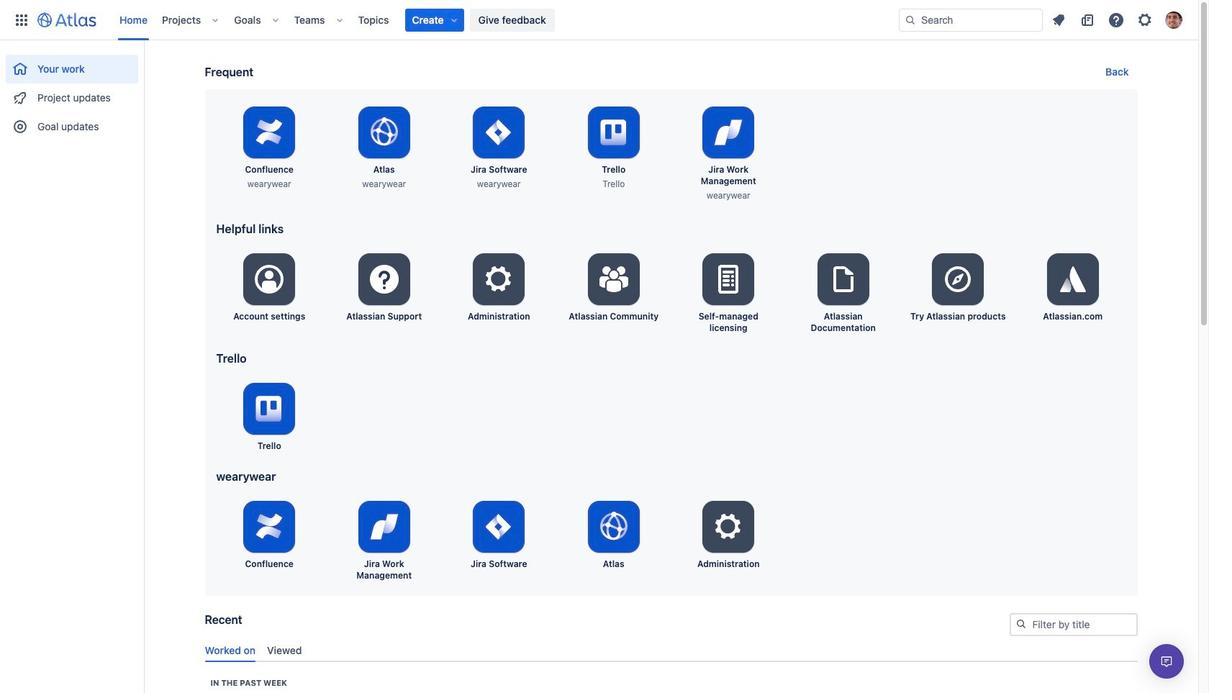 Task type: vqa. For each thing, say whether or not it's contained in the screenshot.
Account 'image'
yes



Task type: locate. For each thing, give the bounding box(es) containing it.
Filter by title field
[[1011, 615, 1136, 635]]

heading
[[211, 677, 287, 689]]

Search field
[[899, 8, 1043, 31]]

settings image
[[1136, 11, 1154, 28], [252, 262, 287, 297], [826, 262, 861, 297], [941, 262, 975, 297], [1056, 262, 1090, 297], [711, 510, 746, 544]]

switch to... image
[[13, 11, 30, 28]]

help image
[[1108, 11, 1125, 28]]

group
[[6, 40, 138, 145]]

2 settings image from the left
[[482, 262, 516, 297]]

notifications image
[[1050, 11, 1067, 28]]

banner
[[0, 0, 1198, 40]]

tab list
[[199, 638, 1143, 662]]

search image
[[905, 14, 916, 26]]

None search field
[[899, 8, 1043, 31]]

settings image
[[367, 262, 401, 297], [482, 262, 516, 297], [596, 262, 631, 297], [711, 262, 746, 297]]



Task type: describe. For each thing, give the bounding box(es) containing it.
open intercom messenger image
[[1158, 653, 1175, 670]]

3 settings image from the left
[[596, 262, 631, 297]]

top element
[[9, 0, 899, 40]]

4 settings image from the left
[[711, 262, 746, 297]]

1 settings image from the left
[[367, 262, 401, 297]]

account image
[[1165, 11, 1182, 28]]

search image
[[1015, 618, 1027, 630]]



